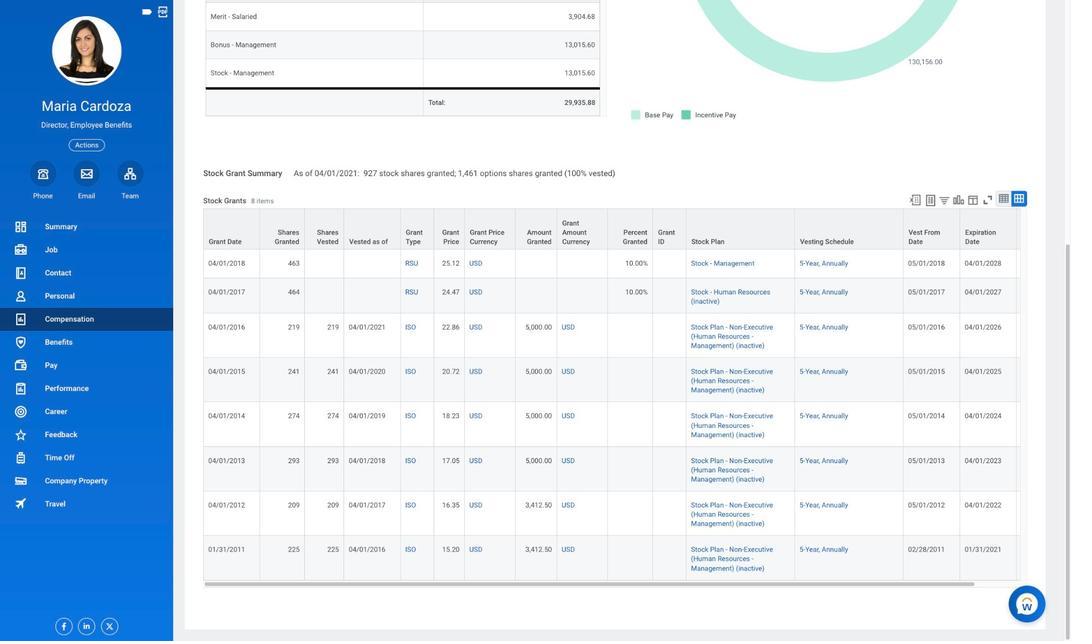 Task type: describe. For each thing, give the bounding box(es) containing it.
linkedin image
[[79, 619, 91, 631]]

career image
[[14, 405, 28, 419]]

view printable version (pdf) image
[[157, 6, 169, 18]]

travel image
[[14, 497, 28, 510]]

navigation pane region
[[0, 0, 173, 641]]

tag image
[[141, 6, 154, 18]]

feedback image
[[14, 428, 28, 442]]

pay image
[[14, 359, 28, 373]]

performance image
[[14, 382, 28, 396]]

email maria cardoza element
[[73, 191, 100, 200]]

export to excel image
[[910, 194, 922, 206]]

x image
[[101, 619, 114, 631]]

click to view/edit grid preferences image
[[967, 194, 980, 206]]

phone maria cardoza element
[[30, 191, 56, 200]]



Task type: locate. For each thing, give the bounding box(es) containing it.
compensation image
[[14, 313, 28, 326]]

job image
[[14, 243, 28, 257]]

benefits image
[[14, 336, 28, 350]]

phone image
[[35, 167, 51, 181]]

contact image
[[14, 266, 28, 280]]

personal image
[[14, 289, 28, 303]]

summary image
[[14, 220, 28, 234]]

time off image
[[14, 451, 28, 465]]

row
[[206, 0, 601, 3], [206, 3, 601, 31], [206, 31, 601, 59], [206, 59, 601, 88], [206, 88, 601, 116], [203, 209, 1068, 250], [203, 250, 1068, 278], [203, 278, 1068, 313], [203, 313, 1068, 358], [203, 358, 1068, 402], [203, 402, 1068, 447], [203, 447, 1068, 491], [203, 491, 1068, 536], [203, 536, 1068, 580]]

export to worksheets image
[[924, 194, 938, 207]]

facebook image
[[56, 619, 68, 631]]

expand table image
[[1014, 193, 1026, 204]]

view team image
[[123, 167, 137, 181]]

company property image
[[14, 474, 28, 488]]

view worker - expand/collapse chart image
[[953, 194, 966, 206]]

table image
[[999, 193, 1010, 204]]

cell
[[206, 88, 424, 116], [305, 250, 344, 278], [344, 250, 401, 278], [516, 250, 557, 278], [557, 250, 608, 278], [653, 250, 687, 278], [1017, 250, 1068, 278], [305, 278, 344, 313], [344, 278, 401, 313], [516, 278, 557, 313], [557, 278, 608, 313], [653, 278, 687, 313], [1017, 278, 1068, 313], [608, 313, 653, 358], [653, 313, 687, 358], [1017, 313, 1068, 358], [608, 358, 653, 402], [653, 358, 687, 402], [1017, 358, 1068, 402], [608, 402, 653, 447], [653, 402, 687, 447], [1017, 402, 1068, 447], [608, 447, 653, 491], [653, 447, 687, 491], [1017, 447, 1068, 491], [608, 491, 653, 536], [653, 491, 687, 536], [1017, 491, 1068, 536], [608, 536, 653, 580], [653, 536, 687, 580], [1017, 536, 1068, 580]]

select to filter grid data image
[[939, 194, 951, 206]]

list
[[0, 215, 173, 516]]

fullscreen image
[[982, 194, 995, 206]]

workday assistant region
[[1009, 581, 1051, 623]]

mail image
[[80, 167, 94, 181]]

toolbar
[[904, 191, 1028, 209]]

team maria cardoza element
[[117, 191, 144, 200]]



Task type: vqa. For each thing, say whether or not it's contained in the screenshot.
phone IMAGE
yes



